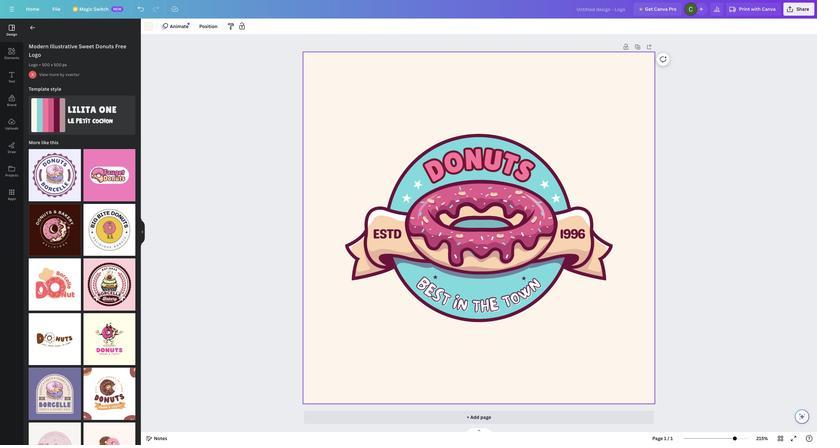 Task type: describe. For each thing, give the bounding box(es) containing it.
position button
[[197, 21, 220, 32]]

modern sweet donuts and bakery shop logo group
[[29, 364, 81, 420]]

n u
[[464, 143, 504, 177]]

2 500 from the left
[[54, 62, 62, 68]]

pink cream sweet donut logo group
[[83, 145, 136, 201]]

i
[[450, 290, 462, 318]]

view more by xvector
[[39, 72, 80, 77]]

Design title text field
[[572, 3, 632, 16]]

n inside n u
[[464, 143, 484, 176]]

w
[[513, 278, 540, 309]]

playful cartoon donuts free logo image
[[83, 313, 136, 365]]

home link
[[21, 3, 45, 16]]

2 logo from the top
[[29, 62, 38, 68]]

pink and brown flat illustrative donuts & bakery food logo group
[[29, 200, 81, 256]]

/
[[668, 436, 670, 442]]

2 1 from the left
[[671, 436, 674, 442]]

modern
[[29, 43, 49, 50]]

animate button
[[160, 21, 191, 32]]

apps
[[8, 197, 16, 201]]

h
[[480, 293, 492, 322]]

215%
[[757, 436, 769, 442]]

position
[[200, 23, 218, 29]]

1 1 from the left
[[665, 436, 667, 442]]

canva assistant image
[[799, 413, 807, 421]]

pro
[[670, 6, 677, 12]]

this
[[50, 139, 59, 146]]

share
[[797, 6, 810, 12]]

with
[[752, 6, 762, 12]]

215% button
[[752, 434, 774, 444]]

b
[[410, 272, 436, 299]]

logo inside modern illustrative sweet donuts free logo
[[29, 51, 41, 58]]

cochon
[[92, 116, 113, 127]]

xvector image
[[29, 71, 37, 79]]

magic switch
[[79, 6, 109, 12]]

petit
[[76, 116, 91, 127]]

0 horizontal spatial o
[[440, 144, 468, 181]]

pink bold retro aesthetic makeup artist circle logo image
[[29, 423, 81, 445]]

add
[[471, 414, 480, 421]]

illustrative
[[50, 43, 77, 50]]

canva inside "dropdown button"
[[763, 6, 776, 12]]

pink and brown cute simple donut logo image
[[83, 423, 136, 445]]

brown modern sweet donut cake logo image
[[83, 368, 136, 420]]

print
[[740, 6, 751, 12]]

xvector
[[66, 72, 80, 77]]

notes
[[154, 436, 167, 442]]

uploads button
[[0, 113, 24, 136]]

side panel tab list
[[0, 19, 24, 207]]

+
[[467, 414, 470, 421]]

template style
[[29, 86, 61, 92]]

xvector element
[[29, 71, 37, 79]]

apps button
[[0, 183, 24, 207]]

simple modern donuts and bakery badge logo group
[[29, 145, 81, 201]]

simple modern donuts and bakery badge logo image
[[29, 149, 81, 201]]

more
[[49, 72, 59, 77]]

pink and brown cute simple donut logo group
[[83, 419, 136, 445]]

playful cartoon donuts free logo group
[[83, 309, 136, 365]]

file button
[[47, 3, 66, 16]]

pink cream creative cute donut logo image
[[29, 259, 81, 311]]

x
[[51, 62, 53, 68]]

0 vertical spatial s
[[510, 153, 539, 188]]

text
[[8, 79, 15, 84]]

new image
[[188, 23, 190, 25]]

page 1 / 1
[[653, 436, 674, 442]]

file
[[52, 6, 60, 12]]

show pages image
[[464, 428, 495, 433]]

modern illustrative sweet donuts free logo
[[29, 43, 126, 58]]

main menu bar
[[0, 0, 818, 19]]

share button
[[784, 3, 815, 16]]

canva inside button
[[655, 6, 668, 12]]

brown simple donut cake logo image
[[29, 313, 81, 365]]

px
[[63, 62, 67, 68]]

view
[[39, 72, 48, 77]]

1 horizontal spatial o
[[506, 284, 527, 314]]

draw
[[8, 150, 16, 154]]

500 x 500 px
[[42, 62, 67, 68]]

one
[[99, 104, 117, 115]]

page
[[481, 414, 492, 421]]

pink cream creative cute donut logo group
[[29, 255, 81, 311]]



Task type: locate. For each thing, give the bounding box(es) containing it.
logo down modern
[[29, 51, 41, 58]]

design button
[[0, 19, 24, 42]]

logo
[[29, 51, 41, 58], [29, 62, 38, 68]]

1 right /
[[671, 436, 674, 442]]

projects
[[5, 173, 18, 178]]

2 canva from the left
[[763, 6, 776, 12]]

animate
[[170, 23, 189, 29]]

brown simple donut cake logo group
[[29, 309, 81, 365]]

get canva pro
[[646, 6, 677, 12]]

e
[[418, 278, 442, 306], [488, 291, 502, 321], [489, 292, 503, 322]]

bright colorful playful funny donuts food circle logo group
[[83, 200, 136, 256]]

canva right with at the top of the page
[[763, 6, 776, 12]]

free
[[115, 43, 126, 50]]

0 horizontal spatial s
[[427, 282, 449, 311]]

1 left /
[[665, 436, 667, 442]]

donuts
[[96, 43, 114, 50]]

s
[[510, 153, 539, 188], [427, 282, 449, 311]]

pink bold retro aesthetic makeup artist circle logo group
[[29, 419, 81, 445]]

n
[[464, 143, 484, 176], [523, 272, 549, 300], [455, 291, 471, 321], [456, 292, 472, 321]]

0 horizontal spatial canva
[[655, 6, 668, 12]]

lilita one le petit cochon
[[68, 104, 117, 127]]

by
[[60, 72, 65, 77]]

canva left pro
[[655, 6, 668, 12]]

draw button
[[0, 136, 24, 160]]

0 vertical spatial o
[[440, 144, 468, 181]]

like
[[41, 139, 49, 146]]

1 horizontal spatial canva
[[763, 6, 776, 12]]

view more by xvector button
[[39, 72, 80, 78]]

1 canva from the left
[[655, 6, 668, 12]]

uploads
[[5, 126, 18, 131]]

500 right x
[[54, 62, 62, 68]]

+ add page
[[467, 414, 492, 421]]

elements button
[[0, 42, 24, 66]]

modern sweet donuts and bakery shop logo image
[[29, 368, 81, 420]]

text button
[[0, 66, 24, 89]]

get canva pro button
[[635, 3, 682, 16]]

500 left x
[[42, 62, 50, 68]]

bright colorful playful funny donuts food circle logo image
[[83, 204, 136, 256]]

elements
[[4, 56, 19, 60]]

d
[[420, 152, 451, 188]]

+ add page button
[[304, 411, 655, 424]]

hide image
[[141, 216, 145, 248]]

new
[[113, 7, 122, 11]]

0 horizontal spatial 500
[[42, 62, 50, 68]]

t
[[498, 147, 522, 182], [436, 286, 455, 315], [499, 288, 517, 317], [472, 293, 482, 322]]

1996
[[560, 226, 585, 242]]

notes button
[[144, 434, 170, 444]]

projects button
[[0, 160, 24, 183]]

print with canva button
[[727, 3, 782, 16]]

1 vertical spatial s
[[427, 282, 449, 311]]

o
[[440, 144, 468, 181], [506, 284, 527, 314]]

design
[[6, 32, 17, 37]]

0 horizontal spatial 1
[[665, 436, 667, 442]]

1 horizontal spatial 500
[[54, 62, 62, 68]]

retro sweet cake and bakery badge logo group
[[83, 255, 136, 311]]

t h
[[472, 293, 492, 322]]

1
[[665, 436, 667, 442], [671, 436, 674, 442]]

le
[[68, 116, 74, 127]]

500
[[42, 62, 50, 68], [54, 62, 62, 68]]

1 vertical spatial o
[[506, 284, 527, 314]]

more like this
[[29, 139, 59, 146]]

switch
[[94, 6, 109, 12]]

1 500 from the left
[[42, 62, 50, 68]]

more
[[29, 139, 40, 146]]

magic
[[79, 6, 93, 12]]

brown modern sweet donut cake logo group
[[83, 364, 136, 420]]

print with canva
[[740, 6, 776, 12]]

retro sweet cake and bakery badge logo image
[[83, 259, 136, 311]]

brand
[[7, 103, 17, 107]]

template
[[29, 86, 49, 92]]

logo up xvector element
[[29, 62, 38, 68]]

1 logo from the top
[[29, 51, 41, 58]]

canva
[[655, 6, 668, 12], [763, 6, 776, 12]]

u
[[482, 143, 504, 177]]

style
[[51, 86, 61, 92]]

1 horizontal spatial s
[[510, 153, 539, 188]]

pink cream sweet donut logo image
[[83, 149, 136, 201]]

lilita
[[68, 104, 97, 115]]

pink and brown flat illustrative donuts & bakery food logo image
[[29, 204, 81, 256]]

1 vertical spatial logo
[[29, 62, 38, 68]]

0 vertical spatial logo
[[29, 51, 41, 58]]

sweet
[[79, 43, 94, 50]]

estd
[[373, 226, 402, 242]]

home
[[26, 6, 39, 12]]

t inside t h
[[472, 293, 482, 322]]

get
[[646, 6, 654, 12]]

1 horizontal spatial 1
[[671, 436, 674, 442]]

brand button
[[0, 89, 24, 113]]

#fff4ea image
[[145, 23, 153, 30]]

page
[[653, 436, 664, 442]]



Task type: vqa. For each thing, say whether or not it's contained in the screenshot.
1
yes



